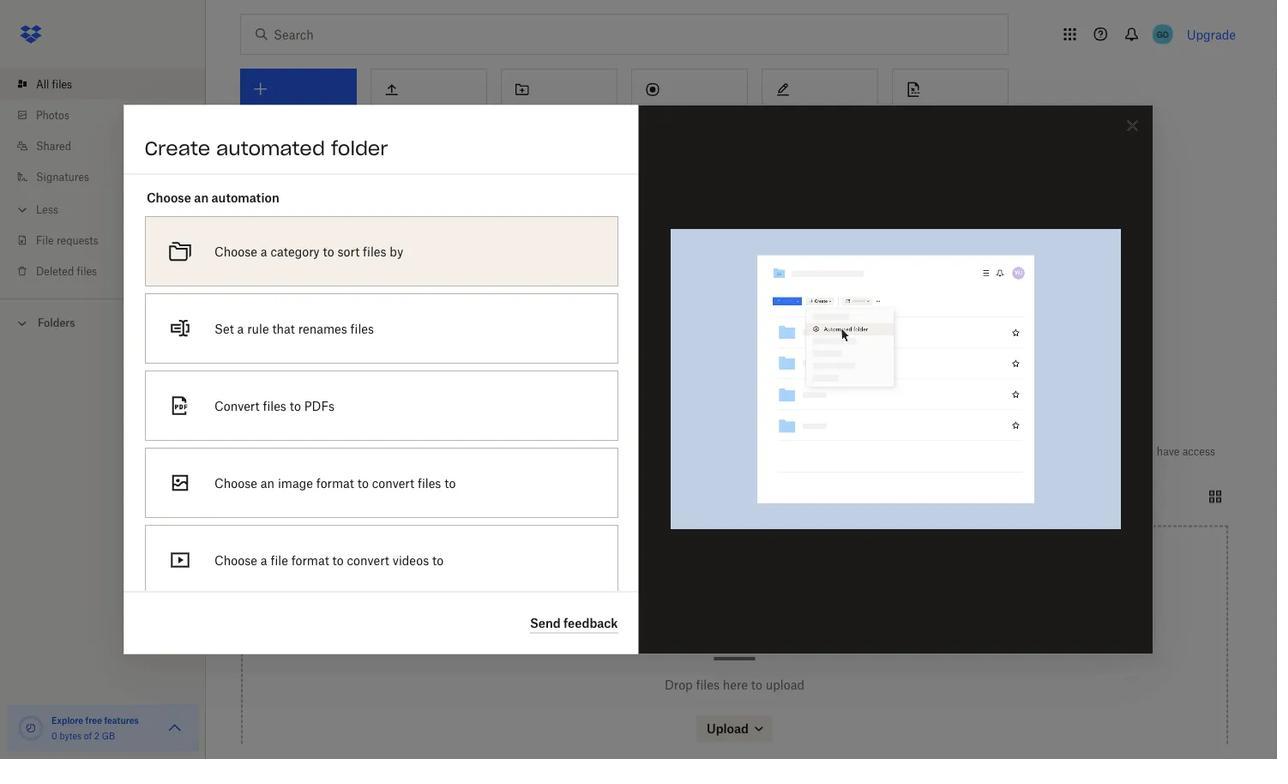 Task type: describe. For each thing, give the bounding box(es) containing it.
synced.
[[560, 365, 597, 378]]

anyone
[[896, 348, 931, 360]]

folders button
[[0, 310, 206, 335]]

requests
[[57, 234, 99, 247]]

deleted files
[[36, 265, 97, 278]]

choose a file format to convert videos to
[[214, 553, 443, 567]]

list containing all files
[[0, 58, 206, 299]]

less image
[[14, 201, 31, 218]]

started
[[264, 157, 305, 172]]

to inside install on desktop to work on files offline and stay synced.
[[627, 348, 636, 360]]

access
[[1183, 445, 1216, 458]]

desktop
[[585, 348, 624, 360]]

1 on from the left
[[570, 348, 582, 360]]

format for file
[[291, 553, 329, 567]]

or
[[1013, 348, 1023, 360]]

automation
[[211, 190, 279, 204]]

gb
[[102, 731, 115, 741]]

1 and from the left
[[318, 348, 336, 360]]

only
[[1112, 445, 1134, 458]]

edit
[[773, 110, 793, 123]]

get started with dropbox
[[240, 157, 385, 172]]

bytes
[[60, 731, 82, 741]]

install
[[537, 348, 567, 360]]

files inside install on desktop to work on files offline and stay synced.
[[681, 348, 701, 360]]

edit
[[991, 348, 1010, 360]]

and inside share files with anyone and control edit or view access.
[[934, 348, 952, 360]]

file
[[270, 553, 288, 567]]

files up videos
[[417, 475, 441, 490]]

files left by
[[363, 244, 386, 258]]

0
[[51, 731, 57, 741]]

photos link
[[14, 100, 206, 130]]

upgrade
[[1187, 27, 1237, 42]]

files inside share files with anyone and control edit or view access.
[[849, 348, 869, 360]]

1 horizontal spatial all
[[240, 442, 259, 462]]

edit,
[[388, 348, 409, 360]]

create
[[145, 136, 210, 160]]

set a rule that renames files
[[214, 321, 374, 336]]

view
[[1026, 348, 1048, 360]]

and inside install on desktop to work on files offline and stay synced.
[[737, 348, 756, 360]]

stay
[[537, 365, 558, 378]]

for example, sort files by date created, keyword, or other categories element
[[671, 230, 1122, 530]]

file requests link
[[14, 225, 206, 256]]

create automated folder dialog
[[124, 105, 1154, 756]]

file
[[36, 234, 54, 247]]

record button
[[632, 69, 748, 134]]

dropbox
[[337, 157, 385, 172]]

2 on from the left
[[666, 348, 678, 360]]

videos
[[392, 553, 429, 567]]

dropbox image
[[14, 17, 48, 51]]

starred button
[[314, 483, 378, 511]]

1 horizontal spatial all files
[[240, 442, 296, 462]]

shared
[[36, 139, 71, 152]]

format for image
[[316, 475, 354, 490]]

free
[[85, 715, 102, 726]]

edit pdf
[[773, 110, 816, 123]]

2
[[94, 731, 99, 741]]

get signatures
[[904, 110, 981, 123]]

explore
[[51, 715, 83, 726]]

of
[[84, 731, 92, 741]]

image
[[278, 475, 313, 490]]

record
[[643, 110, 681, 123]]

more.
[[257, 365, 285, 378]]

choose for choose a file format to convert videos to
[[214, 553, 257, 567]]

send
[[530, 616, 561, 630]]

choose a category to sort files by
[[214, 244, 403, 258]]

shared link
[[14, 130, 206, 161]]

files down more.
[[263, 398, 286, 413]]

edit pdf button
[[762, 69, 879, 134]]

deleted
[[36, 265, 74, 278]]

rule
[[247, 321, 269, 336]]

choose an automation
[[146, 190, 279, 204]]

all inside list item
[[36, 78, 49, 91]]

share,
[[412, 348, 441, 360]]

with for files
[[872, 348, 893, 360]]

work
[[639, 348, 663, 360]]

recents button
[[240, 483, 307, 511]]

send feedback button
[[530, 613, 618, 634]]

a for rule
[[237, 321, 244, 336]]

control
[[955, 348, 989, 360]]

offline
[[704, 348, 734, 360]]

get signatures button
[[892, 69, 1009, 134]]

feedback
[[564, 616, 618, 630]]

get for get started with dropbox
[[240, 157, 261, 172]]

a for category
[[260, 244, 267, 258]]

files left here
[[696, 678, 720, 693]]

choose an image format to convert files to
[[214, 475, 456, 490]]

pdfs
[[304, 398, 334, 413]]

deleted files link
[[14, 256, 206, 287]]

upload
[[257, 348, 292, 360]]

an for automation
[[194, 190, 208, 204]]

upload
[[766, 678, 805, 693]]

files inside deleted files link
[[77, 265, 97, 278]]

files up image
[[263, 442, 296, 462]]

that
[[272, 321, 295, 336]]



Task type: locate. For each thing, give the bounding box(es) containing it.
folder
[[331, 136, 388, 160]]

to inside upload files and folders to edit, share, sign, and more.
[[375, 348, 385, 360]]

only you have access
[[1112, 445, 1216, 458]]

have
[[1157, 445, 1180, 458]]

files right deleted
[[77, 265, 97, 278]]

1 horizontal spatial with
[[872, 348, 893, 360]]

you
[[1137, 445, 1155, 458]]

1 vertical spatial format
[[291, 553, 329, 567]]

files left offline
[[681, 348, 701, 360]]

get for get signatures
[[904, 110, 922, 123]]

format up starred
[[316, 475, 354, 490]]

file requests
[[36, 234, 99, 247]]

convert files to pdfs
[[214, 398, 334, 413]]

all files
[[36, 78, 72, 91], [240, 442, 296, 462]]

an left automation
[[194, 190, 208, 204]]

all files list item
[[0, 69, 206, 100]]

convert up videos
[[372, 475, 414, 490]]

and right sign,
[[469, 348, 488, 360]]

format
[[316, 475, 354, 490], [291, 553, 329, 567]]

drop
[[665, 678, 693, 693]]

signatures link
[[14, 161, 206, 192]]

list
[[0, 58, 206, 299]]

quota usage element
[[17, 715, 45, 742]]

all files link
[[14, 69, 206, 100]]

explore free features 0 bytes of 2 gb
[[51, 715, 139, 741]]

0 horizontal spatial an
[[194, 190, 208, 204]]

pdf
[[796, 110, 816, 123]]

1 vertical spatial convert
[[347, 553, 389, 567]]

1 vertical spatial a
[[237, 321, 244, 336]]

convert left videos
[[347, 553, 389, 567]]

1 horizontal spatial on
[[666, 348, 678, 360]]

folders
[[339, 348, 373, 360]]

1 vertical spatial with
[[872, 348, 893, 360]]

choose for choose an automation
[[146, 190, 191, 204]]

create automated folder
[[145, 136, 388, 160]]

get up automation
[[240, 157, 261, 172]]

choose for choose a category to sort files by
[[214, 244, 257, 258]]

with inside share files with anyone and control edit or view access.
[[872, 348, 893, 360]]

files
[[52, 78, 72, 91], [363, 244, 386, 258], [77, 265, 97, 278], [350, 321, 374, 336], [295, 348, 315, 360], [681, 348, 701, 360], [849, 348, 869, 360], [263, 398, 286, 413], [263, 442, 296, 462], [417, 475, 441, 490], [696, 678, 720, 693]]

starred
[[327, 490, 365, 503]]

on right work
[[666, 348, 678, 360]]

to
[[323, 244, 334, 258], [375, 348, 385, 360], [627, 348, 636, 360], [289, 398, 301, 413], [357, 475, 368, 490], [444, 475, 456, 490], [332, 553, 343, 567], [432, 553, 443, 567], [751, 678, 763, 693]]

less
[[36, 203, 58, 216]]

0 horizontal spatial get
[[240, 157, 261, 172]]

upgrade link
[[1187, 27, 1237, 42]]

signatures
[[925, 110, 981, 123]]

and
[[318, 348, 336, 360], [469, 348, 488, 360], [737, 348, 756, 360], [934, 348, 952, 360]]

1 vertical spatial an
[[260, 475, 274, 490]]

with
[[309, 157, 334, 172], [872, 348, 893, 360]]

recents
[[254, 490, 293, 503]]

files inside all files link
[[52, 78, 72, 91]]

upload files and folders to edit, share, sign, and more.
[[257, 348, 488, 378]]

choose up recents
[[214, 475, 257, 490]]

1 vertical spatial get
[[240, 157, 261, 172]]

0 vertical spatial all
[[36, 78, 49, 91]]

3 and from the left
[[737, 348, 756, 360]]

choose for choose an image format to convert files to
[[214, 475, 257, 490]]

files right share
[[849, 348, 869, 360]]

signatures
[[36, 170, 89, 183]]

and down 'renames'
[[318, 348, 336, 360]]

files up 'photos'
[[52, 78, 72, 91]]

choose down automation
[[214, 244, 257, 258]]

1 vertical spatial all
[[240, 442, 259, 462]]

with left the 'anyone'
[[872, 348, 893, 360]]

all
[[36, 78, 49, 91], [240, 442, 259, 462]]

0 vertical spatial a
[[260, 244, 267, 258]]

0 vertical spatial convert
[[372, 475, 414, 490]]

1 horizontal spatial get
[[904, 110, 922, 123]]

files down set a rule that renames files
[[295, 348, 315, 360]]

all up 'photos'
[[36, 78, 49, 91]]

convert for videos
[[347, 553, 389, 567]]

1 horizontal spatial an
[[260, 475, 274, 490]]

0 horizontal spatial with
[[309, 157, 334, 172]]

files inside upload files and folders to edit, share, sign, and more.
[[295, 348, 315, 360]]

all files up 'photos'
[[36, 78, 72, 91]]

convert
[[214, 398, 259, 413]]

0 vertical spatial an
[[194, 190, 208, 204]]

a left file
[[260, 553, 267, 567]]

format right file
[[291, 553, 329, 567]]

choose down create
[[146, 190, 191, 204]]

and right offline
[[737, 348, 756, 360]]

drop files here to upload
[[665, 678, 805, 693]]

a for file
[[260, 553, 267, 567]]

photos
[[36, 109, 69, 121]]

and left control
[[934, 348, 952, 360]]

install on desktop to work on files offline and stay synced.
[[537, 348, 756, 378]]

a
[[260, 244, 267, 258], [237, 321, 244, 336], [260, 553, 267, 567]]

an up recents
[[260, 475, 274, 490]]

share files with anyone and control edit or view access.
[[817, 348, 1048, 378]]

send feedback
[[530, 616, 618, 630]]

0 horizontal spatial all
[[36, 78, 49, 91]]

a left category
[[260, 244, 267, 258]]

automated
[[216, 136, 325, 160]]

access.
[[817, 365, 852, 378]]

sign,
[[443, 348, 466, 360]]

0 horizontal spatial on
[[570, 348, 582, 360]]

renames
[[298, 321, 347, 336]]

get inside button
[[904, 110, 922, 123]]

an
[[194, 190, 208, 204], [260, 475, 274, 490]]

a right set
[[237, 321, 244, 336]]

choose
[[146, 190, 191, 204], [214, 244, 257, 258], [214, 475, 257, 490], [214, 553, 257, 567]]

4 and from the left
[[934, 348, 952, 360]]

features
[[104, 715, 139, 726]]

share
[[817, 348, 846, 360]]

an for image
[[260, 475, 274, 490]]

convert
[[372, 475, 414, 490], [347, 553, 389, 567]]

set
[[214, 321, 234, 336]]

0 vertical spatial with
[[309, 157, 334, 172]]

convert for files
[[372, 475, 414, 490]]

0 horizontal spatial all files
[[36, 78, 72, 91]]

get left signatures
[[904, 110, 922, 123]]

files up folders
[[350, 321, 374, 336]]

2 and from the left
[[469, 348, 488, 360]]

with for started
[[309, 157, 334, 172]]

folders
[[38, 317, 75, 330]]

choose left file
[[214, 553, 257, 567]]

on
[[570, 348, 582, 360], [666, 348, 678, 360]]

0 vertical spatial get
[[904, 110, 922, 123]]

0 vertical spatial all files
[[36, 78, 72, 91]]

all down convert
[[240, 442, 259, 462]]

with right the started
[[309, 157, 334, 172]]

0 vertical spatial format
[[316, 475, 354, 490]]

sort
[[337, 244, 359, 258]]

here
[[723, 678, 748, 693]]

category
[[270, 244, 319, 258]]

on up synced.
[[570, 348, 582, 360]]

all files up image
[[240, 442, 296, 462]]

2 vertical spatial a
[[260, 553, 267, 567]]

1 vertical spatial all files
[[240, 442, 296, 462]]

by
[[389, 244, 403, 258]]

all files inside list item
[[36, 78, 72, 91]]



Task type: vqa. For each thing, say whether or not it's contained in the screenshot.
a to the middle
yes



